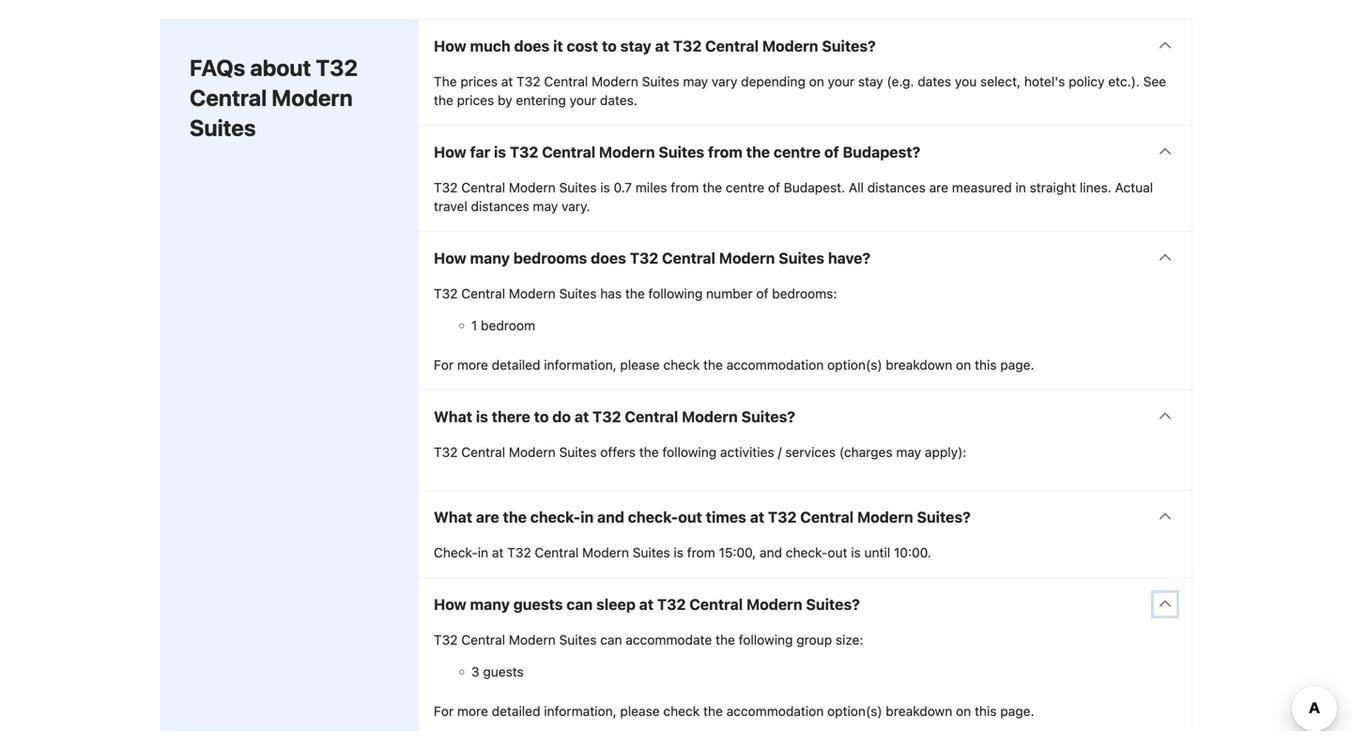 Task type: locate. For each thing, give the bounding box(es) containing it.
lines.
[[1080, 180, 1112, 195]]

0 vertical spatial on
[[809, 74, 825, 89]]

modern inside the prices at t32 central modern suites may vary depending on your stay (e.g. dates you select, hotel's policy etc.). see the prices by entering your dates.
[[592, 74, 639, 89]]

times
[[706, 508, 747, 526]]

suites down do
[[559, 445, 597, 460]]

the
[[434, 92, 454, 108], [746, 143, 770, 161], [703, 180, 722, 195], [625, 286, 645, 301], [704, 357, 723, 373], [639, 445, 659, 460], [503, 508, 527, 526], [716, 632, 735, 648], [704, 704, 723, 719]]

1 vertical spatial information,
[[544, 704, 617, 719]]

t32 central modern suites offers the following activities / services (charges may apply):
[[434, 445, 967, 460]]

0 vertical spatial centre
[[774, 143, 821, 161]]

1 information, from the top
[[544, 357, 617, 373]]

1 for from the top
[[434, 357, 454, 373]]

1 page. from the top
[[1001, 357, 1035, 373]]

miles
[[636, 180, 667, 195]]

is left there
[[476, 408, 488, 426]]

t32 central modern suites can accommodate the following group size:
[[434, 632, 864, 648]]

suites? up "size:"
[[806, 596, 860, 614]]

/
[[778, 445, 782, 460]]

central inside faqs about t32 central modern suites
[[190, 84, 267, 111]]

may inside t32 central modern suites is 0.7 miles from the centre of budapest. all distances are measured in straight lines. actual travel distances may vary.
[[533, 198, 558, 214]]

central inside how far is t32 central modern suites from the centre of budapest? dropdown button
[[542, 143, 596, 161]]

in inside t32 central modern suites is 0.7 miles from the centre of budapest. all distances are measured in straight lines. actual travel distances may vary.
[[1016, 180, 1027, 195]]

what are the check-in and check-out times at t32 central modern suites? button
[[419, 491, 1192, 544]]

1 horizontal spatial your
[[828, 74, 855, 89]]

t32 inside the prices at t32 central modern suites may vary depending on your stay (e.g. dates you select, hotel's policy etc.). see the prices by entering your dates.
[[517, 74, 541, 89]]

has
[[600, 286, 622, 301]]

1 vertical spatial option(s)
[[828, 704, 883, 719]]

0 horizontal spatial centre
[[726, 180, 765, 195]]

is down what are the check-in and check-out times at t32 central modern suites?
[[674, 545, 684, 561]]

1 horizontal spatial and
[[760, 545, 782, 561]]

how inside dropdown button
[[434, 143, 467, 161]]

0 vertical spatial and
[[597, 508, 625, 526]]

at right sleep
[[639, 596, 654, 614]]

1 vertical spatial are
[[476, 508, 499, 526]]

2 for from the top
[[434, 704, 454, 719]]

centre left budapest.
[[726, 180, 765, 195]]

2 information, from the top
[[544, 704, 617, 719]]

at inside the prices at t32 central modern suites may vary depending on your stay (e.g. dates you select, hotel's policy etc.). see the prices by entering your dates.
[[501, 74, 513, 89]]

select,
[[981, 74, 1021, 89]]

are inside t32 central modern suites is 0.7 miles from the centre of budapest. all distances are measured in straight lines. actual travel distances may vary.
[[930, 180, 949, 195]]

your left dates.
[[570, 92, 597, 108]]

at inside what are the check-in and check-out times at t32 central modern suites? dropdown button
[[750, 508, 765, 526]]

suites up vary.
[[559, 180, 597, 195]]

for for how many guests can sleep at t32 central modern suites?
[[434, 704, 454, 719]]

please down t32 central modern suites can accommodate the following group size:
[[620, 704, 660, 719]]

0 vertical spatial for
[[434, 357, 454, 373]]

centre
[[774, 143, 821, 161], [726, 180, 765, 195]]

more down 3
[[457, 704, 488, 719]]

0 vertical spatial breakdown
[[886, 357, 953, 373]]

modern
[[763, 37, 819, 55], [592, 74, 639, 89], [272, 84, 353, 111], [599, 143, 655, 161], [509, 180, 556, 195], [719, 249, 775, 267], [509, 286, 556, 301], [682, 408, 738, 426], [509, 445, 556, 460], [858, 508, 914, 526], [582, 545, 629, 561], [747, 596, 803, 614], [509, 632, 556, 648]]

how far is t32 central modern suites from the centre of budapest? button
[[419, 126, 1192, 178]]

travel
[[434, 198, 468, 214]]

3 how from the top
[[434, 249, 467, 267]]

of left budapest.
[[768, 180, 781, 195]]

guests right 3
[[483, 664, 524, 680]]

more for how many bedrooms does t32 central modern suites have?
[[457, 357, 488, 373]]

0 vertical spatial in
[[1016, 180, 1027, 195]]

1 this from the top
[[975, 357, 997, 373]]

1 what from the top
[[434, 408, 473, 426]]

distances
[[868, 180, 926, 195], [471, 198, 530, 214]]

1 accommodation from the top
[[727, 357, 824, 373]]

2 what from the top
[[434, 508, 473, 526]]

1 horizontal spatial may
[[683, 74, 708, 89]]

is
[[494, 143, 506, 161], [600, 180, 610, 195], [476, 408, 488, 426], [674, 545, 684, 561], [851, 545, 861, 561]]

modern down bedrooms
[[509, 286, 556, 301]]

out left until
[[828, 545, 848, 561]]

1 vertical spatial to
[[534, 408, 549, 426]]

stay
[[621, 37, 652, 55], [858, 74, 884, 89]]

centre up budapest.
[[774, 143, 821, 161]]

2 detailed from the top
[[492, 704, 541, 719]]

1 option(s) from the top
[[828, 357, 883, 373]]

may left vary
[[683, 74, 708, 89]]

accommodation down group
[[727, 704, 824, 719]]

suites down "faqs"
[[190, 114, 256, 141]]

what are the check-in and check-out times at t32 central modern suites?
[[434, 508, 971, 526]]

0 vertical spatial can
[[567, 596, 593, 614]]

guests left sleep
[[514, 596, 563, 614]]

your down how much does it cost to stay at t32 central modern suites? dropdown button
[[828, 74, 855, 89]]

for more detailed information, please check the accommodation option(s) breakdown on this page.
[[434, 357, 1035, 373], [434, 704, 1035, 719]]

more
[[457, 357, 488, 373], [457, 704, 488, 719]]

breakdown for how many bedrooms does t32 central modern suites have?
[[886, 357, 953, 373]]

does
[[514, 37, 550, 55], [591, 249, 626, 267]]

2 check from the top
[[664, 704, 700, 719]]

1 vertical spatial check
[[664, 704, 700, 719]]

option(s) up what is there to do at t32 central modern suites? dropdown button
[[828, 357, 883, 373]]

1 vertical spatial many
[[470, 596, 510, 614]]

out left times
[[678, 508, 702, 526]]

t32
[[673, 37, 702, 55], [316, 54, 358, 81], [517, 74, 541, 89], [510, 143, 539, 161], [434, 180, 458, 195], [630, 249, 659, 267], [434, 286, 458, 301], [593, 408, 621, 426], [434, 445, 458, 460], [768, 508, 797, 526], [507, 545, 531, 561], [657, 596, 686, 614], [434, 632, 458, 648]]

2 for more detailed information, please check the accommodation option(s) breakdown on this page. from the top
[[434, 704, 1035, 719]]

straight
[[1030, 180, 1077, 195]]

guests
[[514, 596, 563, 614], [483, 664, 524, 680]]

modern inside faqs about t32 central modern suites
[[272, 84, 353, 111]]

centre inside dropdown button
[[774, 143, 821, 161]]

0 vertical spatial does
[[514, 37, 550, 55]]

1 vertical spatial may
[[533, 198, 558, 214]]

following
[[649, 286, 703, 301], [663, 445, 717, 460], [739, 632, 793, 648]]

detailed down bedroom
[[492, 357, 541, 373]]

10:00.
[[894, 545, 932, 561]]

vary.
[[562, 198, 590, 214]]

check up what is there to do at t32 central modern suites?
[[664, 357, 700, 373]]

detailed down 3 guests
[[492, 704, 541, 719]]

what is there to do at t32 central modern suites? button
[[419, 391, 1192, 443]]

1 horizontal spatial stay
[[858, 74, 884, 89]]

more down 1
[[457, 357, 488, 373]]

this for how many bedrooms does t32 central modern suites have?
[[975, 357, 997, 373]]

many left bedrooms
[[470, 249, 510, 267]]

may left vary.
[[533, 198, 558, 214]]

1 vertical spatial more
[[457, 704, 488, 719]]

0 vertical spatial this
[[975, 357, 997, 373]]

services
[[786, 445, 836, 460]]

can down sleep
[[600, 632, 622, 648]]

how for how far is t32 central modern suites from the centre of budapest?
[[434, 143, 467, 161]]

1 for more detailed information, please check the accommodation option(s) breakdown on this page. from the top
[[434, 357, 1035, 373]]

from inside dropdown button
[[708, 143, 743, 161]]

4 how from the top
[[434, 596, 467, 614]]

much
[[470, 37, 511, 55]]

bedrooms:
[[772, 286, 837, 301]]

0 horizontal spatial and
[[597, 508, 625, 526]]

what left there
[[434, 408, 473, 426]]

from
[[708, 143, 743, 161], [671, 180, 699, 195], [687, 545, 716, 561]]

distances down "budapest?"
[[868, 180, 926, 195]]

etc.).
[[1109, 74, 1140, 89]]

centre for budapest?
[[774, 143, 821, 161]]

1 detailed from the top
[[492, 357, 541, 373]]

t32 central modern suites is 0.7 miles from the centre of budapest. all distances are measured in straight lines. actual travel distances may vary.
[[434, 180, 1154, 214]]

0 vertical spatial information,
[[544, 357, 617, 373]]

for
[[434, 357, 454, 373], [434, 704, 454, 719]]

faqs
[[190, 54, 245, 81]]

2 page. from the top
[[1001, 704, 1035, 719]]

option(s)
[[828, 357, 883, 373], [828, 704, 883, 719]]

the
[[434, 74, 457, 89]]

guests inside dropdown button
[[514, 596, 563, 614]]

this for how many guests can sleep at t32 central modern suites?
[[975, 704, 997, 719]]

1 vertical spatial for
[[434, 704, 454, 719]]

of inside t32 central modern suites is 0.7 miles from the centre of budapest. all distances are measured in straight lines. actual travel distances may vary.
[[768, 180, 781, 195]]

0 vertical spatial what
[[434, 408, 473, 426]]

does up has
[[591, 249, 626, 267]]

1 how from the top
[[434, 37, 467, 55]]

0 vertical spatial option(s)
[[828, 357, 883, 373]]

1 many from the top
[[470, 249, 510, 267]]

may left apply): at the right of page
[[896, 445, 922, 460]]

is inside dropdown button
[[494, 143, 506, 161]]

1 check from the top
[[664, 357, 700, 373]]

2 option(s) from the top
[[828, 704, 883, 719]]

1 vertical spatial centre
[[726, 180, 765, 195]]

how down the check- at the bottom left
[[434, 596, 467, 614]]

offers
[[600, 445, 636, 460]]

is left 0.7
[[600, 180, 610, 195]]

1 vertical spatial please
[[620, 704, 660, 719]]

2 vertical spatial may
[[896, 445, 922, 460]]

0 vertical spatial to
[[602, 37, 617, 55]]

check-
[[530, 508, 581, 526], [628, 508, 678, 526], [786, 545, 828, 561]]

1 horizontal spatial in
[[581, 508, 594, 526]]

many for guests
[[470, 596, 510, 614]]

0 vertical spatial for more detailed information, please check the accommodation option(s) breakdown on this page.
[[434, 357, 1035, 373]]

1 vertical spatial for more detailed information, please check the accommodation option(s) breakdown on this page.
[[434, 704, 1035, 719]]

distances right travel
[[471, 198, 530, 214]]

out inside what are the check-in and check-out times at t32 central modern suites? dropdown button
[[678, 508, 702, 526]]

0 vertical spatial check
[[664, 357, 700, 373]]

1 horizontal spatial can
[[600, 632, 622, 648]]

at right times
[[750, 508, 765, 526]]

suites down sleep
[[559, 632, 597, 648]]

of up budapest.
[[825, 143, 839, 161]]

1 vertical spatial in
[[581, 508, 594, 526]]

0 horizontal spatial in
[[478, 545, 489, 561]]

are up the check- at the bottom left
[[476, 508, 499, 526]]

of inside dropdown button
[[825, 143, 839, 161]]

2 breakdown from the top
[[886, 704, 953, 719]]

(e.g.
[[887, 74, 914, 89]]

0 horizontal spatial stay
[[621, 37, 652, 55]]

may inside the prices at t32 central modern suites may vary depending on your stay (e.g. dates you select, hotel's policy etc.). see the prices by entering your dates.
[[683, 74, 708, 89]]

2 please from the top
[[620, 704, 660, 719]]

2 many from the top
[[470, 596, 510, 614]]

modern up dates.
[[592, 74, 639, 89]]

may
[[683, 74, 708, 89], [533, 198, 558, 214], [896, 445, 922, 460]]

modern up 0.7
[[599, 143, 655, 161]]

hotel's
[[1025, 74, 1066, 89]]

central inside t32 central modern suites is 0.7 miles from the centre of budapest. all distances are measured in straight lines. actual travel distances may vary.
[[461, 180, 505, 195]]

0 horizontal spatial out
[[678, 508, 702, 526]]

prices up by
[[461, 74, 498, 89]]

at right cost on the left top of page
[[655, 37, 670, 55]]

1 vertical spatial on
[[956, 357, 971, 373]]

bedrooms
[[514, 249, 587, 267]]

0 vertical spatial guests
[[514, 596, 563, 614]]

is right far
[[494, 143, 506, 161]]

accommodation
[[727, 357, 824, 373], [727, 704, 824, 719]]

2 this from the top
[[975, 704, 997, 719]]

how far is t32 central modern suites from the centre of budapest?
[[434, 143, 921, 161]]

what for what are the check-in and check-out times at t32 central modern suites?
[[434, 508, 473, 526]]

1 horizontal spatial does
[[591, 249, 626, 267]]

modern up t32 central modern suites offers the following activities / services (charges may apply): at bottom
[[682, 408, 738, 426]]

centre inside t32 central modern suites is 0.7 miles from the centre of budapest. all distances are measured in straight lines. actual travel distances may vary.
[[726, 180, 765, 195]]

2 how from the top
[[434, 143, 467, 161]]

on for how many guests can sleep at t32 central modern suites?
[[956, 704, 971, 719]]

0 vertical spatial may
[[683, 74, 708, 89]]

0 horizontal spatial check-
[[530, 508, 581, 526]]

1 vertical spatial distances
[[471, 198, 530, 214]]

prices left by
[[457, 92, 494, 108]]

how many guests can sleep at t32 central modern suites?
[[434, 596, 860, 614]]

what for what is there to do at t32 central modern suites?
[[434, 408, 473, 426]]

and
[[597, 508, 625, 526], [760, 545, 782, 561]]

0 vertical spatial more
[[457, 357, 488, 373]]

modern down about
[[272, 84, 353, 111]]

on for how many bedrooms does t32 central modern suites have?
[[956, 357, 971, 373]]

0 horizontal spatial to
[[534, 408, 549, 426]]

1 vertical spatial from
[[671, 180, 699, 195]]

1 horizontal spatial are
[[930, 180, 949, 195]]

how
[[434, 37, 467, 55], [434, 143, 467, 161], [434, 249, 467, 267], [434, 596, 467, 614]]

number
[[706, 286, 753, 301]]

at inside how much does it cost to stay at t32 central modern suites? dropdown button
[[655, 37, 670, 55]]

0 vertical spatial detailed
[[492, 357, 541, 373]]

1 breakdown from the top
[[886, 357, 953, 373]]

on
[[809, 74, 825, 89], [956, 357, 971, 373], [956, 704, 971, 719]]

0 vertical spatial are
[[930, 180, 949, 195]]

the inside dropdown button
[[746, 143, 770, 161]]

suites?
[[822, 37, 876, 55], [742, 408, 796, 426], [917, 508, 971, 526], [806, 596, 860, 614]]

1 horizontal spatial to
[[602, 37, 617, 55]]

to
[[602, 37, 617, 55], [534, 408, 549, 426]]

stay right cost on the left top of page
[[621, 37, 652, 55]]

and down offers
[[597, 508, 625, 526]]

how for how much does it cost to stay at t32 central modern suites?
[[434, 37, 467, 55]]

modern up the number
[[719, 249, 775, 267]]

1 vertical spatial can
[[600, 632, 622, 648]]

stay left (e.g.
[[858, 74, 884, 89]]

0 vertical spatial of
[[825, 143, 839, 161]]

1 horizontal spatial check-
[[628, 508, 678, 526]]

1 vertical spatial detailed
[[492, 704, 541, 719]]

please for t32
[[620, 357, 660, 373]]

0 horizontal spatial may
[[533, 198, 558, 214]]

0 vertical spatial from
[[708, 143, 743, 161]]

1 bedroom
[[472, 318, 536, 333]]

1 please from the top
[[620, 357, 660, 373]]

1 horizontal spatial distances
[[868, 180, 926, 195]]

suites up miles
[[659, 143, 705, 161]]

you
[[955, 74, 977, 89]]

are left measured
[[930, 180, 949, 195]]

2 horizontal spatial in
[[1016, 180, 1027, 195]]

following left activities
[[663, 445, 717, 460]]

2 accommodation from the top
[[727, 704, 824, 719]]

1 vertical spatial of
[[768, 180, 781, 195]]

0 vertical spatial out
[[678, 508, 702, 526]]

1 vertical spatial breakdown
[[886, 704, 953, 719]]

how up the
[[434, 37, 467, 55]]

central inside the prices at t32 central modern suites may vary depending on your stay (e.g. dates you select, hotel's policy etc.). see the prices by entering your dates.
[[544, 74, 588, 89]]

1 vertical spatial following
[[663, 445, 717, 460]]

central inside what is there to do at t32 central modern suites? dropdown button
[[625, 408, 678, 426]]

1 vertical spatial what
[[434, 508, 473, 526]]

are inside dropdown button
[[476, 508, 499, 526]]

suites down 'how much does it cost to stay at t32 central modern suites?'
[[642, 74, 680, 89]]

at
[[655, 37, 670, 55], [501, 74, 513, 89], [575, 408, 589, 426], [750, 508, 765, 526], [492, 545, 504, 561], [639, 596, 654, 614]]

detailed for guests
[[492, 704, 541, 719]]

1 vertical spatial out
[[828, 545, 848, 561]]

at up by
[[501, 74, 513, 89]]

measured
[[952, 180, 1012, 195]]

0 vertical spatial following
[[649, 286, 703, 301]]

from down what are the check-in and check-out times at t32 central modern suites?
[[687, 545, 716, 561]]

page.
[[1001, 357, 1035, 373], [1001, 704, 1035, 719]]

can
[[567, 596, 593, 614], [600, 632, 622, 648]]

how many bedrooms does t32 central modern suites have?
[[434, 249, 871, 267]]

from right miles
[[671, 180, 699, 195]]

breakdown for how many guests can sleep at t32 central modern suites?
[[886, 704, 953, 719]]

accommodation up what is there to do at t32 central modern suites? dropdown button
[[727, 357, 824, 373]]

is left until
[[851, 545, 861, 561]]

vary
[[712, 74, 738, 89]]

1 more from the top
[[457, 357, 488, 373]]

1 vertical spatial stay
[[858, 74, 884, 89]]

suites up how many guests can sleep at t32 central modern suites? on the bottom of page
[[633, 545, 670, 561]]

at right the check- at the bottom left
[[492, 545, 504, 561]]

modern up 3 guests
[[509, 632, 556, 648]]

1 vertical spatial page.
[[1001, 704, 1035, 719]]

0 vertical spatial distances
[[868, 180, 926, 195]]

1 vertical spatial accommodation
[[727, 704, 824, 719]]

activities
[[720, 445, 775, 460]]

check-
[[434, 545, 478, 561]]

1 vertical spatial this
[[975, 704, 997, 719]]

suites inside faqs about t32 central modern suites
[[190, 114, 256, 141]]

to right cost on the left top of page
[[602, 37, 617, 55]]

to left do
[[534, 408, 549, 426]]

option(s) for how many bedrooms does t32 central modern suites have?
[[828, 357, 883, 373]]

2 vertical spatial in
[[478, 545, 489, 561]]

information, for can
[[544, 704, 617, 719]]

0 vertical spatial your
[[828, 74, 855, 89]]

please up what is there to do at t32 central modern suites?
[[620, 357, 660, 373]]

at right do
[[575, 408, 589, 426]]

suites up bedrooms:
[[779, 249, 825, 267]]

0 vertical spatial many
[[470, 249, 510, 267]]

many down the check- at the bottom left
[[470, 596, 510, 614]]

0 vertical spatial please
[[620, 357, 660, 373]]

modern up group
[[747, 596, 803, 614]]

2 more from the top
[[457, 704, 488, 719]]

0 vertical spatial prices
[[461, 74, 498, 89]]

and right 15:00,
[[760, 545, 782, 561]]

from inside t32 central modern suites is 0.7 miles from the centre of budapest. all distances are measured in straight lines. actual travel distances may vary.
[[671, 180, 699, 195]]

detailed
[[492, 357, 541, 373], [492, 704, 541, 719]]

central
[[706, 37, 759, 55], [544, 74, 588, 89], [190, 84, 267, 111], [542, 143, 596, 161], [461, 180, 505, 195], [662, 249, 716, 267], [461, 286, 505, 301], [625, 408, 678, 426], [461, 445, 505, 460], [801, 508, 854, 526], [535, 545, 579, 561], [690, 596, 743, 614], [461, 632, 505, 648]]

check
[[664, 357, 700, 373], [664, 704, 700, 719]]

1 horizontal spatial centre
[[774, 143, 821, 161]]

following left group
[[739, 632, 793, 648]]

0 vertical spatial page.
[[1001, 357, 1035, 373]]

modern up bedrooms
[[509, 180, 556, 195]]

how for how many bedrooms does t32 central modern suites have?
[[434, 249, 467, 267]]

by
[[498, 92, 513, 108]]

how left far
[[434, 143, 467, 161]]

is inside dropdown button
[[476, 408, 488, 426]]

following down how many bedrooms does t32 central modern suites have?
[[649, 286, 703, 301]]

0 horizontal spatial can
[[567, 596, 593, 614]]

option(s) down "size:"
[[828, 704, 883, 719]]

2 vertical spatial on
[[956, 704, 971, 719]]

0 horizontal spatial are
[[476, 508, 499, 526]]

1 vertical spatial your
[[570, 92, 597, 108]]

0 vertical spatial stay
[[621, 37, 652, 55]]

breakdown
[[886, 357, 953, 373], [886, 704, 953, 719]]

are
[[930, 180, 949, 195], [476, 508, 499, 526]]

check down accommodate
[[664, 704, 700, 719]]

does left it
[[514, 37, 550, 55]]

how down travel
[[434, 249, 467, 267]]

suites inside t32 central modern suites is 0.7 miles from the centre of budapest. all distances are measured in straight lines. actual travel distances may vary.
[[559, 180, 597, 195]]

what is there to do at t32 central modern suites?
[[434, 408, 796, 426]]

many
[[470, 249, 510, 267], [470, 596, 510, 614]]

suites
[[642, 74, 680, 89], [190, 114, 256, 141], [659, 143, 705, 161], [559, 180, 597, 195], [779, 249, 825, 267], [559, 286, 597, 301], [559, 445, 597, 460], [633, 545, 670, 561], [559, 632, 597, 648]]

0 vertical spatial accommodation
[[727, 357, 824, 373]]

what up the check- at the bottom left
[[434, 508, 473, 526]]

of right the number
[[757, 286, 769, 301]]

see
[[1144, 74, 1167, 89]]

can left sleep
[[567, 596, 593, 614]]

page. for how many bedrooms does t32 central modern suites have?
[[1001, 357, 1035, 373]]

from down vary
[[708, 143, 743, 161]]



Task type: describe. For each thing, give the bounding box(es) containing it.
there
[[492, 408, 531, 426]]

the inside dropdown button
[[503, 508, 527, 526]]

0.7
[[614, 180, 632, 195]]

about
[[250, 54, 311, 81]]

2 vertical spatial of
[[757, 286, 769, 301]]

0 horizontal spatial does
[[514, 37, 550, 55]]

t32 inside t32 central modern suites is 0.7 miles from the centre of budapest. all distances are measured in straight lines. actual travel distances may vary.
[[434, 180, 458, 195]]

how many bedrooms does t32 central modern suites have? button
[[419, 232, 1192, 284]]

0 horizontal spatial your
[[570, 92, 597, 108]]

t32 inside dropdown button
[[510, 143, 539, 161]]

central inside how much does it cost to stay at t32 central modern suites? dropdown button
[[706, 37, 759, 55]]

far
[[470, 143, 491, 161]]

policy
[[1069, 74, 1105, 89]]

suites inside how far is t32 central modern suites from the centre of budapest? dropdown button
[[659, 143, 705, 161]]

accordion control element
[[418, 19, 1193, 732]]

bedroom
[[481, 318, 536, 333]]

modern inside dropdown button
[[599, 143, 655, 161]]

suites inside how many bedrooms does t32 central modern suites have? dropdown button
[[779, 249, 825, 267]]

stay inside dropdown button
[[621, 37, 652, 55]]

is inside t32 central modern suites is 0.7 miles from the centre of budapest. all distances are measured in straight lines. actual travel distances may vary.
[[600, 180, 610, 195]]

suites? up /
[[742, 408, 796, 426]]

the prices at t32 central modern suites may vary depending on your stay (e.g. dates you select, hotel's policy etc.). see the prices by entering your dates.
[[434, 74, 1167, 108]]

for more detailed information, please check the accommodation option(s) breakdown on this page. for central
[[434, 704, 1035, 719]]

modern down there
[[509, 445, 556, 460]]

how for how many guests can sleep at t32 central modern suites?
[[434, 596, 467, 614]]

suites? up 10:00. at bottom
[[917, 508, 971, 526]]

dates.
[[600, 92, 638, 108]]

depending
[[741, 74, 806, 89]]

modern up sleep
[[582, 545, 629, 561]]

apply):
[[925, 445, 967, 460]]

budapest.
[[784, 180, 846, 195]]

sleep
[[597, 596, 636, 614]]

accommodation for central
[[727, 704, 824, 719]]

suites inside the prices at t32 central modern suites may vary depending on your stay (e.g. dates you select, hotel's policy etc.). see the prices by entering your dates.
[[642, 74, 680, 89]]

on inside the prices at t32 central modern suites may vary depending on your stay (e.g. dates you select, hotel's policy etc.). see the prices by entering your dates.
[[809, 74, 825, 89]]

t32 inside faqs about t32 central modern suites
[[316, 54, 358, 81]]

central inside how many guests can sleep at t32 central modern suites? dropdown button
[[690, 596, 743, 614]]

check for central
[[664, 357, 700, 373]]

of for budapest.
[[768, 180, 781, 195]]

centre for budapest.
[[726, 180, 765, 195]]

at inside how many guests can sleep at t32 central modern suites? dropdown button
[[639, 596, 654, 614]]

1 vertical spatial prices
[[457, 92, 494, 108]]

the inside the prices at t32 central modern suites may vary depending on your stay (e.g. dates you select, hotel's policy etc.). see the prices by entering your dates.
[[434, 92, 454, 108]]

modern up depending
[[763, 37, 819, 55]]

many for bedrooms
[[470, 249, 510, 267]]

3
[[472, 664, 480, 680]]

more for how many guests can sleep at t32 central modern suites?
[[457, 704, 488, 719]]

2 horizontal spatial check-
[[786, 545, 828, 561]]

2 horizontal spatial may
[[896, 445, 922, 460]]

dates
[[918, 74, 952, 89]]

central inside what are the check-in and check-out times at t32 central modern suites? dropdown button
[[801, 508, 854, 526]]

2 vertical spatial following
[[739, 632, 793, 648]]

from for suites
[[708, 143, 743, 161]]

1 vertical spatial guests
[[483, 664, 524, 680]]

can inside dropdown button
[[567, 596, 593, 614]]

central inside how many bedrooms does t32 central modern suites have? dropdown button
[[662, 249, 716, 267]]

accommodate
[[626, 632, 712, 648]]

how much does it cost to stay at t32 central modern suites?
[[434, 37, 876, 55]]

3 guests
[[472, 664, 524, 680]]

how many guests can sleep at t32 central modern suites? button
[[419, 578, 1192, 631]]

t32 central modern suites has the following number of bedrooms:
[[434, 286, 837, 301]]

for for how many bedrooms does t32 central modern suites have?
[[434, 357, 454, 373]]

following for activities
[[663, 445, 717, 460]]

how much does it cost to stay at t32 central modern suites? button
[[419, 19, 1192, 72]]

option(s) for how many guests can sleep at t32 central modern suites?
[[828, 704, 883, 719]]

modern inside t32 central modern suites is 0.7 miles from the centre of budapest. all distances are measured in straight lines. actual travel distances may vary.
[[509, 180, 556, 195]]

information, for does
[[544, 357, 617, 373]]

1 vertical spatial does
[[591, 249, 626, 267]]

actual
[[1115, 180, 1154, 195]]

for more detailed information, please check the accommodation option(s) breakdown on this page. for suites
[[434, 357, 1035, 373]]

detailed for bedrooms
[[492, 357, 541, 373]]

size:
[[836, 632, 864, 648]]

the inside t32 central modern suites is 0.7 miles from the centre of budapest. all distances are measured in straight lines. actual travel distances may vary.
[[703, 180, 722, 195]]

of for budapest?
[[825, 143, 839, 161]]

until
[[865, 545, 891, 561]]

suites? up the prices at t32 central modern suites may vary depending on your stay (e.g. dates you select, hotel's policy etc.). see the prices by entering your dates.
[[822, 37, 876, 55]]

check-in at t32 central modern suites is from 15:00, and check-out is until 10:00.
[[434, 545, 932, 561]]

check for at
[[664, 704, 700, 719]]

please for sleep
[[620, 704, 660, 719]]

accommodation for suites
[[727, 357, 824, 373]]

at inside what is there to do at t32 central modern suites? dropdown button
[[575, 408, 589, 426]]

modern up until
[[858, 508, 914, 526]]

2 vertical spatial from
[[687, 545, 716, 561]]

in inside what are the check-in and check-out times at t32 central modern suites? dropdown button
[[581, 508, 594, 526]]

1 vertical spatial and
[[760, 545, 782, 561]]

from for miles
[[671, 180, 699, 195]]

(charges
[[840, 445, 893, 460]]

budapest?
[[843, 143, 921, 161]]

group
[[797, 632, 832, 648]]

have?
[[828, 249, 871, 267]]

all
[[849, 180, 864, 195]]

it
[[553, 37, 563, 55]]

cost
[[567, 37, 599, 55]]

following for number
[[649, 286, 703, 301]]

15:00,
[[719, 545, 756, 561]]

stay inside the prices at t32 central modern suites may vary depending on your stay (e.g. dates you select, hotel's policy etc.). see the prices by entering your dates.
[[858, 74, 884, 89]]

1 horizontal spatial out
[[828, 545, 848, 561]]

1
[[472, 318, 477, 333]]

faqs about t32 central modern suites
[[190, 54, 358, 141]]

suites left has
[[559, 286, 597, 301]]

page. for how many guests can sleep at t32 central modern suites?
[[1001, 704, 1035, 719]]

and inside dropdown button
[[597, 508, 625, 526]]

entering
[[516, 92, 566, 108]]

do
[[553, 408, 571, 426]]

0 horizontal spatial distances
[[471, 198, 530, 214]]



Task type: vqa. For each thing, say whether or not it's contained in the screenshot.
'smoking' to the bottom
no



